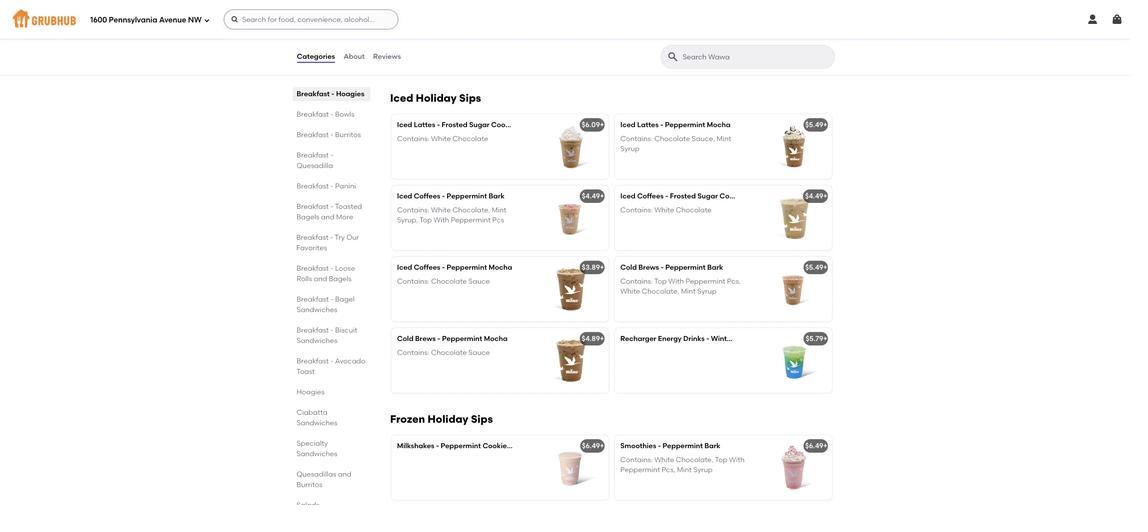 Task type: locate. For each thing, give the bounding box(es) containing it.
coffees
[[414, 192, 441, 200], [638, 192, 664, 200], [414, 263, 441, 272]]

1 vertical spatial brews
[[415, 334, 436, 343]]

0 vertical spatial sauce
[[469, 277, 490, 286]]

chocolate, inside contains: white chocolate, top with peppermint pcs
[[453, 27, 490, 36]]

breakfast - panini
[[297, 182, 356, 191]]

chocolate, inside contains: white chocolate, top with peppermint pcs, mint syrup
[[676, 456, 714, 464]]

syrup for cold brews - peppermint bark
[[698, 287, 717, 296]]

sips
[[459, 92, 481, 104], [471, 413, 493, 425]]

iced coffees - peppermint mocha image
[[534, 257, 609, 321]]

0 vertical spatial pcs
[[439, 37, 451, 46]]

chocolate down iced coffees - frosted sugar cookie
[[676, 206, 712, 214]]

contains: chocolate sauce, mint syrup
[[621, 135, 732, 153]]

$5.49 + for contains: chocolate sauce, mint syrup
[[806, 120, 828, 129]]

contains: chocolate sauce for coffees
[[397, 277, 490, 286]]

white for iced lattes - frosted sugar cookie
[[431, 135, 451, 143]]

iced for iced coffees - peppermint bark
[[397, 192, 412, 200]]

contains: white chocolate
[[397, 135, 489, 143], [621, 206, 712, 214]]

pcs,
[[728, 277, 741, 286], [662, 466, 676, 474]]

iced
[[390, 92, 413, 104], [397, 120, 412, 129], [621, 120, 636, 129], [397, 192, 412, 200], [621, 192, 636, 200], [397, 263, 412, 272]]

brews for top
[[639, 263, 659, 272]]

breakfast for breakfast - avocado toast
[[297, 357, 329, 366]]

0 vertical spatial sugar
[[469, 120, 490, 129]]

-
[[432, 13, 434, 22], [331, 90, 334, 98], [330, 110, 333, 119], [437, 120, 440, 129], [661, 120, 664, 129], [330, 131, 333, 139], [330, 151, 333, 160], [330, 182, 333, 191], [442, 192, 445, 200], [666, 192, 669, 200], [330, 203, 333, 211], [330, 233, 333, 242], [442, 263, 445, 272], [661, 263, 664, 272], [330, 264, 333, 273], [330, 295, 333, 304], [330, 326, 333, 335], [438, 334, 441, 343], [707, 334, 710, 343], [330, 357, 333, 366], [436, 442, 439, 450], [658, 442, 661, 450]]

contains: down iced lattes - peppermint mocha
[[621, 135, 653, 143]]

- inside breakfast - quesadilla
[[330, 151, 333, 160]]

holiday up iced lattes - frosted sugar cookie
[[416, 92, 457, 104]]

sugar
[[469, 120, 490, 129], [698, 192, 718, 200]]

vanilla)
[[814, 334, 840, 343]]

1 vertical spatial $5.49
[[806, 263, 824, 272]]

contains: white chocolate, top with peppermint pcs, mint syrup
[[621, 456, 745, 474]]

0 vertical spatial pcs,
[[728, 277, 741, 286]]

breakfast down quesadilla
[[297, 182, 329, 191]]

3 breakfast from the top
[[297, 131, 329, 139]]

chocolate, down iced coffees - peppermint bark
[[453, 206, 490, 214]]

0 vertical spatial contains: white chocolate
[[397, 135, 489, 143]]

bagels down loose
[[329, 275, 352, 283]]

$4.89 +
[[582, 334, 604, 343]]

with
[[506, 27, 522, 36], [434, 216, 449, 225], [669, 277, 684, 286], [729, 456, 745, 464]]

sauce for cold brews - peppermint mocha
[[469, 349, 490, 357]]

4 breakfast from the top
[[297, 151, 329, 160]]

chocolate inside contains: chocolate sauce, mint syrup
[[655, 135, 691, 143]]

ciabatta sandwiches
[[297, 409, 337, 427]]

- inside breakfast - try our favorites
[[330, 233, 333, 242]]

cold brews - peppermint mocha image
[[534, 328, 609, 393]]

contains: inside contains: chocolate sauce, mint syrup
[[621, 135, 653, 143]]

5 breakfast from the top
[[297, 182, 329, 191]]

1 $4.49 + from the left
[[582, 192, 604, 200]]

burritos down quesadillas
[[297, 481, 322, 489]]

1 horizontal spatial brews
[[639, 263, 659, 272]]

sandwiches down specialty
[[297, 450, 337, 458]]

1 vertical spatial cookie
[[720, 192, 744, 200]]

2 sandwiches from the top
[[297, 337, 337, 345]]

1 vertical spatial $5.49 +
[[806, 263, 828, 272]]

$6.09
[[582, 120, 600, 129]]

white down the smoothies - peppermint bark
[[655, 456, 675, 464]]

contains: chocolate sauce
[[397, 277, 490, 286], [397, 349, 490, 357]]

contains: inside contains: white chocolate, mint syrup, top with peppermint pcs
[[397, 206, 430, 214]]

mocha
[[707, 120, 731, 129], [489, 263, 513, 272], [484, 334, 508, 343]]

chocolate, inside contains: top with peppermint pcs, white chocolate, mint syrup
[[642, 287, 680, 296]]

and inside breakfast - loose rolls and bagels
[[314, 275, 327, 283]]

nw
[[188, 15, 202, 24]]

contains: for steamers - peppermint bark
[[397, 27, 430, 36]]

0 vertical spatial mocha
[[707, 120, 731, 129]]

breakfast inside the breakfast - toasted bagels and more
[[297, 203, 329, 211]]

1 horizontal spatial cookie
[[720, 192, 744, 200]]

bagels inside breakfast - loose rolls and bagels
[[329, 275, 352, 283]]

breakfast - loose rolls and bagels tab
[[297, 263, 366, 284]]

1 vertical spatial syrup
[[698, 287, 717, 296]]

steamers - peppermint bark
[[397, 13, 494, 22]]

pcs
[[439, 37, 451, 46], [493, 216, 504, 225]]

(blue
[[756, 334, 773, 343]]

breakfast inside breakfast - quesadilla
[[297, 151, 329, 160]]

sauce for iced coffees - peppermint mocha
[[469, 277, 490, 286]]

peppermint inside contains: white chocolate, mint syrup, top with peppermint pcs
[[451, 216, 491, 225]]

0 horizontal spatial burritos
[[297, 481, 322, 489]]

ciabatta sandwiches tab
[[297, 408, 366, 428]]

1 horizontal spatial svg image
[[1087, 13, 1099, 25]]

mocha for iced lattes - peppermint mocha
[[707, 120, 731, 129]]

2 $5.49 from the top
[[806, 263, 824, 272]]

contains: chocolate sauce down cold brews - peppermint mocha
[[397, 349, 490, 357]]

peppermint inside contains: white chocolate, top with peppermint pcs
[[397, 37, 437, 46]]

1 horizontal spatial hoagies
[[336, 90, 364, 98]]

sandwiches
[[297, 306, 337, 314], [297, 337, 337, 345], [297, 419, 337, 427], [297, 450, 337, 458]]

and
[[321, 213, 334, 221], [314, 275, 327, 283], [338, 470, 351, 479]]

and for more
[[321, 213, 334, 221]]

contains: inside contains: white chocolate, top with peppermint pcs
[[397, 27, 430, 36]]

frosted
[[442, 120, 468, 129], [670, 192, 696, 200]]

1 vertical spatial sips
[[471, 413, 493, 425]]

syrup inside contains: top with peppermint pcs, white chocolate, mint syrup
[[698, 287, 717, 296]]

11 breakfast from the top
[[297, 357, 329, 366]]

0 horizontal spatial sugar
[[469, 120, 490, 129]]

breakfast - bowls
[[297, 110, 354, 119]]

chocolate, down cold brews - peppermint bark
[[642, 287, 680, 296]]

breakfast up rolls
[[297, 264, 329, 273]]

coffees for iced coffees - peppermint bark
[[414, 192, 441, 200]]

mint
[[717, 135, 732, 143], [492, 206, 507, 214], [681, 287, 696, 296], [677, 466, 692, 474]]

and right quesadillas
[[338, 470, 351, 479]]

2 $4.49 + from the left
[[806, 192, 828, 200]]

0 horizontal spatial cookie
[[491, 120, 516, 129]]

sandwiches inside the breakfast - bagel sandwiches
[[297, 306, 337, 314]]

+ for iced lattes - peppermint mocha
[[824, 120, 828, 129]]

breakfast - hoagies
[[297, 90, 364, 98]]

2 lattes from the left
[[638, 120, 659, 129]]

+
[[600, 120, 604, 129], [824, 120, 828, 129], [600, 192, 604, 200], [824, 192, 828, 200], [600, 263, 604, 272], [824, 263, 828, 272], [600, 334, 604, 343], [824, 334, 828, 343], [600, 442, 604, 450], [824, 442, 828, 450]]

0 horizontal spatial cold
[[397, 334, 414, 343]]

breakfast inside the breakfast - bagel sandwiches
[[297, 295, 329, 304]]

0 horizontal spatial frosted
[[442, 120, 468, 129]]

sandwiches up breakfast - avocado toast on the bottom left of the page
[[297, 337, 337, 345]]

$6.49
[[582, 442, 600, 450], [806, 442, 824, 450]]

white inside contains: white chocolate, mint syrup, top with peppermint pcs
[[431, 206, 451, 214]]

1 vertical spatial and
[[314, 275, 327, 283]]

recharger energy drinks - winter blues (blue raspberry, vanilla) image
[[757, 328, 832, 393]]

contains: down "iced coffees - peppermint mocha"
[[397, 277, 430, 286]]

0 vertical spatial hoagies
[[336, 90, 364, 98]]

bagels up favorites
[[297, 213, 319, 221]]

breakfast - burritos tab
[[297, 130, 366, 140]]

0 horizontal spatial brews
[[415, 334, 436, 343]]

0 vertical spatial contains: chocolate sauce
[[397, 277, 490, 286]]

0 vertical spatial $5.49 +
[[806, 120, 828, 129]]

lattes down iced holiday sips
[[414, 120, 436, 129]]

0 vertical spatial $5.49
[[806, 120, 824, 129]]

white down iced coffees - frosted sugar cookie
[[655, 206, 675, 214]]

breakfast up breakfast - burritos
[[297, 110, 329, 119]]

1 horizontal spatial sugar
[[698, 192, 718, 200]]

1 horizontal spatial contains: white chocolate
[[621, 206, 712, 214]]

cold brews - peppermint mocha
[[397, 334, 508, 343]]

chocolate for iced coffees - peppermint mocha
[[431, 277, 467, 286]]

chocolate, for iced coffees - peppermint bark
[[453, 206, 490, 214]]

0 vertical spatial cold
[[621, 263, 637, 272]]

chocolate down iced lattes - peppermint mocha
[[655, 135, 691, 143]]

2 contains: chocolate sauce from the top
[[397, 349, 490, 357]]

smoothies
[[621, 442, 657, 450]]

steamers - peppermint bark image
[[534, 7, 609, 72]]

pcs, inside contains: white chocolate, top with peppermint pcs, mint syrup
[[662, 466, 676, 474]]

contains: for iced coffees - frosted sugar cookie
[[621, 206, 653, 214]]

contains: white chocolate for lattes
[[397, 135, 489, 143]]

$4.49 for iced coffees - peppermint bark
[[582, 192, 600, 200]]

breakfast inside breakfast - bowls tab
[[297, 110, 329, 119]]

1 vertical spatial frosted
[[670, 192, 696, 200]]

breakfast inside breakfast - loose rolls and bagels
[[297, 264, 329, 273]]

brews
[[639, 263, 659, 272], [415, 334, 436, 343]]

breakfast inside breakfast - try our favorites
[[297, 233, 329, 242]]

1 vertical spatial cold
[[397, 334, 414, 343]]

iced coffees - frosted sugar cookie
[[621, 192, 744, 200]]

0 vertical spatial brews
[[639, 263, 659, 272]]

1 vertical spatial mocha
[[489, 263, 513, 272]]

breakfast inside breakfast - hoagies tab
[[297, 90, 330, 98]]

top
[[492, 27, 504, 36], [420, 216, 432, 225], [655, 277, 667, 286], [715, 456, 728, 464]]

hoagies tab
[[297, 387, 366, 398]]

breakfast down rolls
[[297, 295, 329, 304]]

pcs inside contains: white chocolate, mint syrup, top with peppermint pcs
[[493, 216, 504, 225]]

0 horizontal spatial bagels
[[297, 213, 319, 221]]

sauce down cold brews - peppermint mocha
[[469, 349, 490, 357]]

1 $4.49 from the left
[[582, 192, 600, 200]]

hoagies up bowls
[[336, 90, 364, 98]]

chocolate down "iced coffees - peppermint mocha"
[[431, 277, 467, 286]]

7 breakfast from the top
[[297, 233, 329, 242]]

contains: chocolate sauce down "iced coffees - peppermint mocha"
[[397, 277, 490, 286]]

breakfast up quesadilla
[[297, 151, 329, 160]]

0 horizontal spatial pcs,
[[662, 466, 676, 474]]

+ for cold brews - peppermint bark
[[824, 263, 828, 272]]

$5.49
[[806, 120, 824, 129], [806, 263, 824, 272]]

contains: down iced lattes - frosted sugar cookie
[[397, 135, 430, 143]]

1 horizontal spatial burritos
[[335, 131, 361, 139]]

+ for iced coffees - frosted sugar cookie
[[824, 192, 828, 200]]

contains: down cold brews - peppermint mocha
[[397, 349, 430, 357]]

- inside breakfast - loose rolls and bagels
[[330, 264, 333, 273]]

bagels inside the breakfast - toasted bagels and more
[[297, 213, 319, 221]]

0 vertical spatial sips
[[459, 92, 481, 104]]

$6.49 + for the milkshakes - peppermint cookies & cream 'image'
[[582, 442, 604, 450]]

1 breakfast from the top
[[297, 90, 330, 98]]

milkshakes
[[397, 442, 435, 450]]

2 vertical spatial and
[[338, 470, 351, 479]]

breakfast - bowls tab
[[297, 109, 366, 120]]

smoothies - peppermint bark image
[[757, 435, 832, 500]]

contains: down smoothies
[[621, 456, 653, 464]]

1 horizontal spatial frosted
[[670, 192, 696, 200]]

quesadilla
[[297, 162, 333, 170]]

breakfast inside breakfast - panini tab
[[297, 182, 329, 191]]

contains: down cold brews - peppermint bark
[[621, 277, 653, 286]]

iced lattes - peppermint mocha
[[621, 120, 731, 129]]

1 vertical spatial hoagies
[[297, 388, 324, 397]]

white down steamers - peppermint bark
[[431, 27, 451, 36]]

hoagies inside tab
[[297, 388, 324, 397]]

$5.79 +
[[806, 334, 828, 343]]

2 $4.49 from the left
[[806, 192, 824, 200]]

breakfast for breakfast - burritos
[[297, 131, 329, 139]]

10 breakfast from the top
[[297, 326, 329, 335]]

cold brews - peppermint bark image
[[757, 257, 832, 321]]

contains: top with peppermint pcs, white chocolate, mint syrup
[[621, 277, 741, 296]]

1 vertical spatial pcs
[[493, 216, 504, 225]]

cookie for iced coffees - frosted sugar cookie
[[720, 192, 744, 200]]

reviews button
[[373, 39, 402, 75]]

breakfast - try our favorites
[[297, 233, 359, 252]]

sauce down "iced coffees - peppermint mocha"
[[469, 277, 490, 286]]

contains: down steamers at top
[[397, 27, 430, 36]]

recharger energy drinks - winter blues (blue raspberry, vanilla)
[[621, 334, 840, 343]]

svg image
[[204, 17, 210, 23]]

breakfast - try our favorites tab
[[297, 232, 366, 253]]

cold
[[621, 263, 637, 272], [397, 334, 414, 343]]

cookie
[[491, 120, 516, 129], [720, 192, 744, 200]]

white for steamers - peppermint bark
[[431, 27, 451, 36]]

breakfast up breakfast - bowls
[[297, 90, 330, 98]]

1 horizontal spatial pcs,
[[728, 277, 741, 286]]

1 horizontal spatial $6.49 +
[[806, 442, 828, 450]]

breakfast down breakfast - bowls
[[297, 131, 329, 139]]

sandwiches up 'breakfast - biscuit sandwiches' in the left of the page
[[297, 306, 337, 314]]

toast
[[297, 368, 315, 376]]

0 horizontal spatial hoagies
[[297, 388, 324, 397]]

breakfast for breakfast - toasted bagels and more
[[297, 203, 329, 211]]

white down iced coffees - peppermint bark
[[431, 206, 451, 214]]

contains: up the syrup,
[[397, 206, 430, 214]]

breakfast - bagel sandwiches
[[297, 295, 355, 314]]

1 horizontal spatial $4.49
[[806, 192, 824, 200]]

breakfast for breakfast - biscuit sandwiches
[[297, 326, 329, 335]]

2 $6.49 + from the left
[[806, 442, 828, 450]]

chocolate, for smoothies - peppermint bark
[[676, 456, 714, 464]]

0 horizontal spatial $6.49 +
[[582, 442, 604, 450]]

1 vertical spatial holiday
[[428, 413, 469, 425]]

6 breakfast from the top
[[297, 203, 329, 211]]

cold brews - peppermint bark
[[621, 263, 724, 272]]

pcs inside contains: white chocolate, top with peppermint pcs
[[439, 37, 451, 46]]

0 horizontal spatial contains: white chocolate
[[397, 135, 489, 143]]

1 $6.49 + from the left
[[582, 442, 604, 450]]

0 horizontal spatial $6.49
[[582, 442, 600, 450]]

ciabatta
[[297, 409, 327, 417]]

contains: inside contains: white chocolate, top with peppermint pcs, mint syrup
[[621, 456, 653, 464]]

and right rolls
[[314, 275, 327, 283]]

1 vertical spatial sauce
[[469, 349, 490, 357]]

breakfast down breakfast - panini
[[297, 203, 329, 211]]

and inside quesadillas and burritos
[[338, 470, 351, 479]]

1 horizontal spatial pcs
[[493, 216, 504, 225]]

contains: white chocolate, top with peppermint pcs
[[397, 27, 522, 46]]

sips up 'milkshakes - peppermint cookies & cream'
[[471, 413, 493, 425]]

mint inside contains: chocolate sauce, mint syrup
[[717, 135, 732, 143]]

syrup for smoothies - peppermint bark
[[694, 466, 713, 474]]

0 horizontal spatial svg image
[[231, 15, 239, 23]]

1 sauce from the top
[[469, 277, 490, 286]]

0 horizontal spatial lattes
[[414, 120, 436, 129]]

hoagies
[[336, 90, 364, 98], [297, 388, 324, 397]]

Search for food, convenience, alcohol... search field
[[224, 9, 398, 29]]

white inside contains: white chocolate, top with peppermint pcs, mint syrup
[[655, 456, 675, 464]]

0 vertical spatial cookie
[[491, 120, 516, 129]]

bagels
[[297, 213, 319, 221], [329, 275, 352, 283]]

breakfast for breakfast - quesadilla
[[297, 151, 329, 160]]

&
[[512, 442, 518, 450]]

breakfast - bagel sandwiches tab
[[297, 294, 366, 315]]

$5.49 +
[[806, 120, 828, 129], [806, 263, 828, 272]]

1 horizontal spatial $4.49 +
[[806, 192, 828, 200]]

burritos inside quesadillas and burritos
[[297, 481, 322, 489]]

chocolate down cold brews - peppermint mocha
[[431, 349, 467, 357]]

svg image
[[1087, 13, 1099, 25], [1112, 13, 1124, 25], [231, 15, 239, 23]]

0 vertical spatial holiday
[[416, 92, 457, 104]]

2 $5.49 + from the top
[[806, 263, 828, 272]]

1 vertical spatial contains: chocolate sauce
[[397, 349, 490, 357]]

chocolate
[[453, 135, 489, 143], [655, 135, 691, 143], [676, 206, 712, 214], [431, 277, 467, 286], [431, 349, 467, 357]]

syrup
[[621, 145, 640, 153], [698, 287, 717, 296], [694, 466, 713, 474]]

breakfast inside tab
[[297, 131, 329, 139]]

peppermint inside contains: top with peppermint pcs, white chocolate, mint syrup
[[686, 277, 726, 286]]

bark up contains: white chocolate, top with peppermint pcs
[[478, 13, 494, 22]]

$6.49 for smoothies - peppermint bark image
[[806, 442, 824, 450]]

0 vertical spatial syrup
[[621, 145, 640, 153]]

1 contains: chocolate sauce from the top
[[397, 277, 490, 286]]

blues
[[736, 334, 754, 343]]

1 lattes from the left
[[414, 120, 436, 129]]

contains: white chocolate down iced lattes - frosted sugar cookie
[[397, 135, 489, 143]]

$4.49 + for iced coffees - peppermint bark
[[582, 192, 604, 200]]

chocolate, down the smoothies - peppermint bark
[[676, 456, 714, 464]]

favorites
[[297, 244, 327, 252]]

0 vertical spatial bagels
[[297, 213, 319, 221]]

chocolate, inside contains: white chocolate, mint syrup, top with peppermint pcs
[[453, 206, 490, 214]]

contains: for iced lattes - frosted sugar cookie
[[397, 135, 430, 143]]

and inside the breakfast - toasted bagels and more
[[321, 213, 334, 221]]

1 $5.49 from the top
[[806, 120, 824, 129]]

breakfast - panini tab
[[297, 181, 366, 192]]

2 vertical spatial mocha
[[484, 334, 508, 343]]

breakfast - biscuit sandwiches tab
[[297, 325, 366, 346]]

tab
[[297, 500, 366, 505]]

breakfast up the "toast"
[[297, 357, 329, 366]]

iced lattes - frosted sugar cookie image
[[534, 114, 609, 179]]

sips up iced lattes - frosted sugar cookie
[[459, 92, 481, 104]]

milkshakes - peppermint cookies & cream image
[[534, 435, 609, 500]]

white up recharger
[[621, 287, 641, 296]]

contains: for iced coffees - peppermint bark
[[397, 206, 430, 214]]

white inside contains: white chocolate, top with peppermint pcs
[[431, 27, 451, 36]]

hoagies up ciabatta
[[297, 388, 324, 397]]

iced coffees - frosted sugar cookie image
[[757, 185, 832, 250]]

holiday for iced
[[416, 92, 457, 104]]

1 horizontal spatial cold
[[621, 263, 637, 272]]

milkshakes - peppermint cookies & cream
[[397, 442, 543, 450]]

1 vertical spatial contains: white chocolate
[[621, 206, 712, 214]]

0 vertical spatial and
[[321, 213, 334, 221]]

$6.49 +
[[582, 442, 604, 450], [806, 442, 828, 450]]

bark
[[478, 13, 494, 22], [489, 192, 505, 200], [708, 263, 724, 272], [705, 442, 721, 450]]

2 sauce from the top
[[469, 349, 490, 357]]

white inside contains: top with peppermint pcs, white chocolate, mint syrup
[[621, 287, 641, 296]]

1 vertical spatial pcs,
[[662, 466, 676, 474]]

lattes up contains: chocolate sauce, mint syrup
[[638, 120, 659, 129]]

lattes
[[414, 120, 436, 129], [638, 120, 659, 129]]

contains: for smoothies - peppermint bark
[[621, 456, 653, 464]]

and left more at the top of the page
[[321, 213, 334, 221]]

sandwiches down ciabatta
[[297, 419, 337, 427]]

0 horizontal spatial $4.49
[[582, 192, 600, 200]]

white
[[431, 27, 451, 36], [431, 135, 451, 143], [431, 206, 451, 214], [655, 206, 675, 214], [621, 287, 641, 296], [655, 456, 675, 464]]

more
[[336, 213, 353, 221]]

2 $6.49 from the left
[[806, 442, 824, 450]]

bowls
[[335, 110, 354, 119]]

$4.49 +
[[582, 192, 604, 200], [806, 192, 828, 200]]

0 vertical spatial frosted
[[442, 120, 468, 129]]

1 horizontal spatial $6.49
[[806, 442, 824, 450]]

breakfast for breakfast - panini
[[297, 182, 329, 191]]

contains: white chocolate down iced coffees - frosted sugar cookie
[[621, 206, 712, 214]]

sauce
[[469, 277, 490, 286], [469, 349, 490, 357]]

2 vertical spatial syrup
[[694, 466, 713, 474]]

1 vertical spatial burritos
[[297, 481, 322, 489]]

with inside contains: top with peppermint pcs, white chocolate, mint syrup
[[669, 277, 684, 286]]

burritos
[[335, 131, 361, 139], [297, 481, 322, 489]]

breakfast inside 'breakfast - biscuit sandwiches'
[[297, 326, 329, 335]]

steamers
[[397, 13, 430, 22]]

top inside contains: white chocolate, top with peppermint pcs
[[492, 27, 504, 36]]

1 sandwiches from the top
[[297, 306, 337, 314]]

syrup inside contains: white chocolate, top with peppermint pcs, mint syrup
[[694, 466, 713, 474]]

white down iced lattes - frosted sugar cookie
[[431, 135, 451, 143]]

0 vertical spatial burritos
[[335, 131, 361, 139]]

with inside contains: white chocolate, mint syrup, top with peppermint pcs
[[434, 216, 449, 225]]

burritos down bowls
[[335, 131, 361, 139]]

$4.49 + for iced coffees - frosted sugar cookie
[[806, 192, 828, 200]]

1 $6.49 from the left
[[582, 442, 600, 450]]

sips for frozen holiday sips
[[471, 413, 493, 425]]

- inside breakfast - avocado toast
[[330, 357, 333, 366]]

1 horizontal spatial lattes
[[638, 120, 659, 129]]

iced for iced lattes - peppermint mocha
[[621, 120, 636, 129]]

$5.49 for contains: chocolate sauce, mint syrup
[[806, 120, 824, 129]]

1 vertical spatial sugar
[[698, 192, 718, 200]]

0 horizontal spatial $4.49 +
[[582, 192, 604, 200]]

1 horizontal spatial bagels
[[329, 275, 352, 283]]

breakfast up favorites
[[297, 233, 329, 242]]

bark up contains: top with peppermint pcs, white chocolate, mint syrup
[[708, 263, 724, 272]]

iced coffees - peppermint bark image
[[534, 185, 609, 250]]

holiday up 'milkshakes - peppermint cookies & cream'
[[428, 413, 469, 425]]

0 horizontal spatial pcs
[[439, 37, 451, 46]]

contains: inside contains: top with peppermint pcs, white chocolate, mint syrup
[[621, 277, 653, 286]]

9 breakfast from the top
[[297, 295, 329, 304]]

breakfast inside breakfast - avocado toast
[[297, 357, 329, 366]]

1 $5.49 + from the top
[[806, 120, 828, 129]]

Search Wawa search field
[[682, 52, 832, 62]]

1 vertical spatial bagels
[[329, 275, 352, 283]]

contains: down iced coffees - frosted sugar cookie
[[621, 206, 653, 214]]

2 breakfast from the top
[[297, 110, 329, 119]]

8 breakfast from the top
[[297, 264, 329, 273]]

$3.89
[[582, 263, 600, 272]]

breakfast down the breakfast - bagel sandwiches
[[297, 326, 329, 335]]

pcs, inside contains: top with peppermint pcs, white chocolate, mint syrup
[[728, 277, 741, 286]]

chocolate, down steamers - peppermint bark
[[453, 27, 490, 36]]



Task type: vqa. For each thing, say whether or not it's contained in the screenshot.
Smoothies
yes



Task type: describe. For each thing, give the bounding box(es) containing it.
avenue
[[159, 15, 186, 24]]

$6.49 + for smoothies - peppermint bark image
[[806, 442, 828, 450]]

breakfast for breakfast - hoagies
[[297, 90, 330, 98]]

categories
[[297, 52, 335, 61]]

+ for iced coffees - peppermint bark
[[600, 192, 604, 200]]

peppermint inside contains: white chocolate, top with peppermint pcs, mint syrup
[[621, 466, 661, 474]]

brews for chocolate
[[415, 334, 436, 343]]

2 horizontal spatial svg image
[[1112, 13, 1124, 25]]

rolls
[[297, 275, 312, 283]]

bark up contains: white chocolate, top with peppermint pcs, mint syrup
[[705, 442, 721, 450]]

breakfast - avocado toast
[[297, 357, 365, 376]]

magnifying glass icon image
[[667, 51, 679, 63]]

$4.49 for iced coffees - frosted sugar cookie
[[806, 192, 824, 200]]

contains: for cold brews - peppermint bark
[[621, 277, 653, 286]]

energy
[[658, 334, 682, 343]]

breakfast - loose rolls and bagels
[[297, 264, 355, 283]]

1600
[[90, 15, 107, 24]]

mint inside contains: top with peppermint pcs, white chocolate, mint syrup
[[681, 287, 696, 296]]

iced coffees - peppermint bark
[[397, 192, 505, 200]]

toasted
[[335, 203, 362, 211]]

breakfast - biscuit sandwiches
[[297, 326, 357, 345]]

reviews
[[373, 52, 401, 61]]

$6.09 +
[[582, 120, 604, 129]]

avocado
[[335, 357, 365, 366]]

breakfast - quesadilla tab
[[297, 150, 366, 171]]

specialty
[[297, 439, 328, 448]]

cold for cold brews - peppermint mocha
[[397, 334, 414, 343]]

iced for iced coffees - frosted sugar cookie
[[621, 192, 636, 200]]

contains: for iced lattes - peppermint mocha
[[621, 135, 653, 143]]

+ for iced lattes - frosted sugar cookie
[[600, 120, 604, 129]]

breakfast for breakfast - bowls
[[297, 110, 329, 119]]

our
[[347, 233, 359, 242]]

white for iced coffees - frosted sugar cookie
[[655, 206, 675, 214]]

contains: white chocolate for coffees
[[621, 206, 712, 214]]

sugar for iced coffees - frosted sugar cookie
[[698, 192, 718, 200]]

syrup inside contains: chocolate sauce, mint syrup
[[621, 145, 640, 153]]

$5.49 + for contains: top with peppermint pcs, white chocolate, mint syrup
[[806, 263, 828, 272]]

breakfast - quesadilla
[[297, 151, 333, 170]]

quesadillas and burritos tab
[[297, 469, 366, 490]]

mocha for iced coffees - peppermint mocha
[[489, 263, 513, 272]]

recharger
[[621, 334, 657, 343]]

burritos for breakfast - burritos
[[335, 131, 361, 139]]

bagel
[[335, 295, 355, 304]]

top inside contains: top with peppermint pcs, white chocolate, mint syrup
[[655, 277, 667, 286]]

holiday blend coffee - holiday blend image
[[757, 7, 832, 72]]

coffees for iced coffees - peppermint mocha
[[414, 263, 441, 272]]

lattes for chocolate
[[638, 120, 659, 129]]

breakfast for breakfast - loose rolls and bagels
[[297, 264, 329, 273]]

contains: white chocolate, mint syrup, top with peppermint pcs
[[397, 206, 507, 225]]

about
[[344, 52, 365, 61]]

cookies
[[483, 442, 511, 450]]

+ for cold brews - peppermint mocha
[[600, 334, 604, 343]]

3 sandwiches from the top
[[297, 419, 337, 427]]

try
[[335, 233, 345, 242]]

winter
[[711, 334, 734, 343]]

contains: for iced coffees - peppermint mocha
[[397, 277, 430, 286]]

cookie for iced lattes - frosted sugar cookie
[[491, 120, 516, 129]]

coffees for iced coffees - frosted sugar cookie
[[638, 192, 664, 200]]

mint inside contains: white chocolate, top with peppermint pcs, mint syrup
[[677, 466, 692, 474]]

breakfast - hoagies tab
[[297, 89, 366, 99]]

iced coffees - peppermint mocha
[[397, 263, 513, 272]]

iced lattes - frosted sugar cookie
[[397, 120, 516, 129]]

sugar for iced lattes - frosted sugar cookie
[[469, 120, 490, 129]]

with inside contains: white chocolate, top with peppermint pcs, mint syrup
[[729, 456, 745, 464]]

bark up contains: white chocolate, mint syrup, top with peppermint pcs
[[489, 192, 505, 200]]

iced for iced lattes - frosted sugar cookie
[[397, 120, 412, 129]]

cream
[[519, 442, 543, 450]]

+ for smoothies - peppermint bark
[[824, 442, 828, 450]]

specialty sandwiches tab
[[297, 438, 366, 459]]

4 sandwiches from the top
[[297, 450, 337, 458]]

contains: for cold brews - peppermint mocha
[[397, 349, 430, 357]]

top inside contains: white chocolate, mint syrup, top with peppermint pcs
[[420, 216, 432, 225]]

mocha for cold brews - peppermint mocha
[[484, 334, 508, 343]]

panini
[[335, 182, 356, 191]]

frosted for coffees
[[670, 192, 696, 200]]

sauce,
[[692, 135, 715, 143]]

$6.49 for the milkshakes - peppermint cookies & cream 'image'
[[582, 442, 600, 450]]

- inside the breakfast - toasted bagels and more
[[330, 203, 333, 211]]

about button
[[343, 39, 365, 75]]

main navigation navigation
[[0, 0, 1132, 39]]

$5.79
[[806, 334, 824, 343]]

and for bagels
[[314, 275, 327, 283]]

drinks
[[684, 334, 705, 343]]

$4.89
[[582, 334, 600, 343]]

mint inside contains: white chocolate, mint syrup, top with peppermint pcs
[[492, 206, 507, 214]]

pennsylvania
[[109, 15, 157, 24]]

frozen holiday sips
[[390, 413, 493, 425]]

raspberry,
[[775, 334, 812, 343]]

iced for iced coffees - peppermint mocha
[[397, 263, 412, 272]]

specialty sandwiches
[[297, 439, 337, 458]]

white for iced coffees - peppermint bark
[[431, 206, 451, 214]]

+ for iced coffees - peppermint mocha
[[600, 263, 604, 272]]

loose
[[335, 264, 355, 273]]

- inside 'breakfast - biscuit sandwiches'
[[330, 326, 333, 335]]

breakfast for breakfast - bagel sandwiches
[[297, 295, 329, 304]]

chocolate down iced lattes - frosted sugar cookie
[[453, 135, 489, 143]]

breakfast for breakfast - try our favorites
[[297, 233, 329, 242]]

iced holiday sips
[[390, 92, 481, 104]]

breakfast - burritos
[[297, 131, 361, 139]]

chocolate for cold brews - peppermint mocha
[[431, 349, 467, 357]]

lattes for white
[[414, 120, 436, 129]]

holiday for frozen
[[428, 413, 469, 425]]

syrup,
[[397, 216, 418, 225]]

frozen
[[390, 413, 425, 425]]

categories button
[[297, 39, 336, 75]]

quesadillas and burritos
[[297, 470, 351, 489]]

contains: chocolate sauce for brews
[[397, 349, 490, 357]]

sandwiches inside 'breakfast - biscuit sandwiches'
[[297, 337, 337, 345]]

$3.89 +
[[582, 263, 604, 272]]

breakfast - toasted bagels and more tab
[[297, 202, 366, 222]]

quesadillas
[[297, 470, 336, 479]]

$5.49 for contains: top with peppermint pcs, white chocolate, mint syrup
[[806, 263, 824, 272]]

frosted for lattes
[[442, 120, 468, 129]]

biscuit
[[335, 326, 357, 335]]

burritos for quesadillas and burritos
[[297, 481, 322, 489]]

top inside contains: white chocolate, top with peppermint pcs, mint syrup
[[715, 456, 728, 464]]

smoothies - peppermint bark
[[621, 442, 721, 450]]

breakfast - avocado toast tab
[[297, 356, 366, 377]]

sips for iced holiday sips
[[459, 92, 481, 104]]

iced lattes - peppermint mocha image
[[757, 114, 832, 179]]

chocolate, for steamers - peppermint bark
[[453, 27, 490, 36]]

- inside the breakfast - bagel sandwiches
[[330, 295, 333, 304]]

white for smoothies - peppermint bark
[[655, 456, 675, 464]]

cold for cold brews - peppermint bark
[[621, 263, 637, 272]]

1600 pennsylvania avenue nw
[[90, 15, 202, 24]]

hoagies inside tab
[[336, 90, 364, 98]]

with inside contains: white chocolate, top with peppermint pcs
[[506, 27, 522, 36]]

chocolate for iced lattes - peppermint mocha
[[655, 135, 691, 143]]

breakfast - toasted bagels and more
[[297, 203, 362, 221]]



